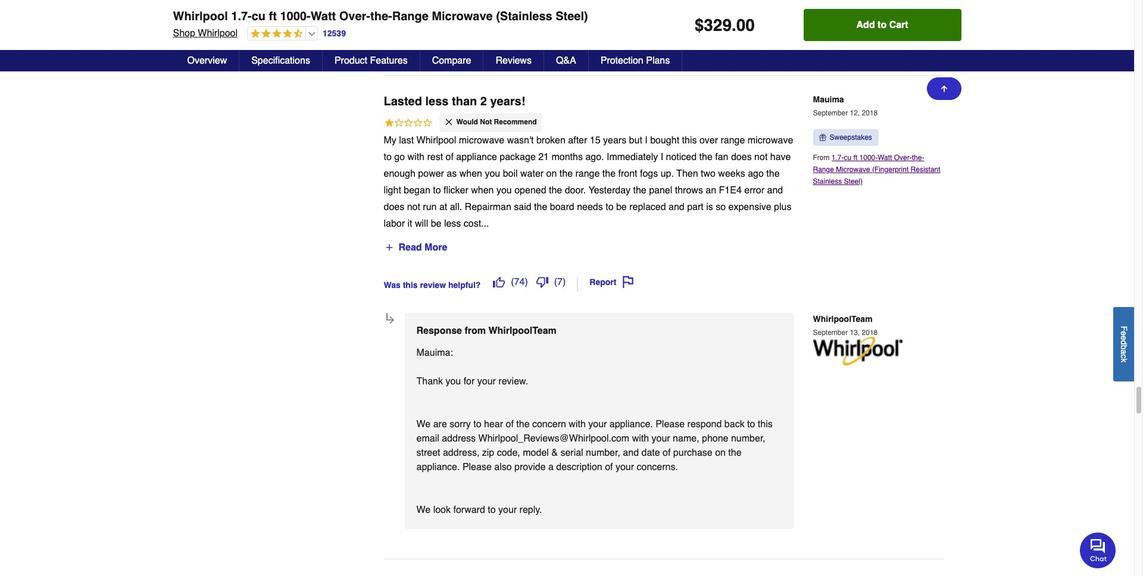 Task type: vqa. For each thing, say whether or not it's contained in the screenshot.
the top number,
yes



Task type: describe. For each thing, give the bounding box(es) containing it.
immediately
[[607, 152, 658, 163]]

) for ( 7 )
[[563, 277, 566, 288]]

00
[[737, 15, 755, 35]]

your right the for
[[478, 377, 496, 387]]

product
[[335, 55, 368, 66]]

phone
[[702, 434, 729, 445]]

the up board
[[549, 185, 562, 196]]

the left "concern"
[[517, 420, 530, 430]]

specifications button
[[240, 50, 323, 71]]

september for mauima
[[813, 109, 848, 117]]

lasted less than 2 years!
[[384, 95, 526, 109]]

q&a
[[556, 55, 576, 66]]

as
[[447, 169, 457, 180]]

shop whirlpool
[[173, 28, 238, 39]]

after
[[568, 135, 588, 146]]

sweepstakes
[[830, 134, 873, 142]]

steel) inside 1.7-cu ft 1000-watt over-the- range microwave (fingerprint resistant stainless steel)
[[844, 178, 863, 186]]

provide
[[515, 462, 546, 473]]

0 vertical spatial appliance.
[[610, 420, 653, 430]]

panel
[[649, 185, 673, 196]]

0 vertical spatial i
[[645, 135, 648, 146]]

last
[[399, 135, 414, 146]]

add to cart button
[[804, 9, 962, 41]]

whirlpoolteam september 13, 2018
[[813, 315, 878, 337]]

1 horizontal spatial number,
[[731, 434, 766, 445]]

1 vertical spatial number,
[[586, 448, 621, 459]]

2 horizontal spatial with
[[632, 434, 649, 445]]

mauima:
[[417, 348, 453, 359]]

the right ago
[[767, 169, 780, 180]]

f1e4
[[719, 185, 742, 196]]

0 vertical spatial and
[[768, 185, 783, 196]]

f e e d b a c k button
[[1114, 307, 1135, 382]]

1 horizontal spatial does
[[731, 152, 752, 163]]

from
[[813, 154, 832, 162]]

1 vertical spatial whirlpool
[[198, 28, 238, 39]]

weeks
[[719, 169, 746, 180]]

15
[[590, 135, 601, 146]]

this inside we are sorry to hear of the concern with your appliance.  please respond back to this email address whirlpool_reviews@whirlpool.com with your name, phone number, street address, zip code, model & serial number, and date of purchase on the appliance.  please also provide a description of your concerns.
[[758, 420, 773, 430]]

1 vertical spatial whirlpoolteam
[[489, 326, 557, 337]]

) for ( 74 )
[[525, 277, 528, 288]]

the up replaced
[[633, 185, 647, 196]]

microwave inside 1.7-cu ft 1000-watt over-the- range microwave (fingerprint resistant stainless steel)
[[836, 166, 871, 174]]

1.7-cu ft 1000-watt over-the- range microwave (fingerprint resistant stainless steel)
[[813, 154, 941, 186]]

protection plans button
[[589, 50, 683, 71]]

2 microwave from the left
[[748, 135, 794, 146]]

0 vertical spatial 1000-
[[280, 10, 311, 23]]

wasn't
[[507, 135, 534, 146]]

of right date at the bottom
[[663, 448, 671, 459]]

months
[[552, 152, 583, 163]]

1.7-cu ft 1000-watt over-the- range microwave (fingerprint resistant stainless steel) link
[[813, 154, 941, 186]]

was this review helpful?
[[384, 280, 481, 290]]

report
[[590, 278, 617, 287]]

of right description
[[605, 462, 613, 473]]

https://photos us.bazaarvoice.com/photo/2/cghvdg86bg93zxm/b60a0d36 bdd4 5f6f 8c36 d83cfc13b01d image
[[464, 0, 539, 13]]

sorry
[[450, 420, 471, 430]]

yesterday
[[589, 185, 631, 196]]

0 horizontal spatial cu
[[252, 10, 266, 23]]

features
[[370, 55, 408, 66]]

0 vertical spatial whirlpool
[[173, 10, 228, 23]]

over- inside 1.7-cu ft 1000-watt over-the- range microwave (fingerprint resistant stainless steel)
[[895, 154, 912, 162]]

2 vertical spatial you
[[446, 377, 461, 387]]

my last whirlpool microwave wasn't broken after 15 years but i bought this over range microwave to go with rest of appliance package 21 months ago. immediately i noticed the fan does not have enough power as when you boil water on the range the front fogs up. then two weeks ago the light began to flicker when you opened the door. yesterday the panel throws an f1e4 error and does not run at all. repairman said the board needs to be replaced and part is so expensive plus labor it will be less cost...
[[384, 135, 794, 230]]

whirlpoolbrand image
[[813, 337, 903, 366]]

back
[[725, 420, 745, 430]]

chat invite button image
[[1081, 533, 1117, 569]]

https://photos us.bazaarvoice.com/photo/2/cghvdg86bg93zxm/ec0123a4 09cc 5cc1 ad22 b5117fa049ac image
[[384, 0, 458, 13]]

shop
[[173, 28, 195, 39]]

thank you for your review.
[[417, 377, 528, 387]]

read more
[[399, 243, 448, 253]]

september for whirlpoolteam
[[813, 329, 848, 337]]

d
[[1120, 340, 1129, 345]]

date
[[642, 448, 660, 459]]

329
[[704, 15, 732, 35]]

compare button
[[420, 50, 484, 71]]

go
[[395, 152, 405, 163]]

c
[[1120, 354, 1129, 359]]

0 horizontal spatial range
[[392, 10, 429, 23]]

0 vertical spatial steel)
[[556, 10, 588, 23]]

21
[[539, 152, 549, 163]]

water
[[521, 169, 544, 180]]

close image
[[444, 118, 454, 127]]

address
[[442, 434, 476, 445]]

rest
[[427, 152, 443, 163]]

for
[[464, 377, 475, 387]]

arrow right image
[[385, 315, 396, 326]]

all.
[[450, 202, 462, 213]]

it
[[408, 219, 413, 230]]

reviews
[[496, 55, 532, 66]]

12539
[[323, 28, 346, 38]]

over
[[700, 135, 718, 146]]

would
[[457, 118, 478, 126]]

recommend
[[494, 118, 537, 126]]

cu inside 1.7-cu ft 1000-watt over-the- range microwave (fingerprint resistant stainless steel)
[[844, 154, 852, 162]]

$ 329 . 00
[[695, 15, 755, 35]]

1 horizontal spatial with
[[569, 420, 586, 430]]

0 vertical spatial when
[[460, 169, 482, 180]]

opened
[[515, 185, 547, 196]]

name,
[[673, 434, 700, 445]]

from
[[465, 326, 486, 337]]

model
[[523, 448, 549, 459]]

1 vertical spatial this
[[403, 280, 418, 290]]

then
[[677, 169, 698, 180]]

expensive
[[729, 202, 772, 213]]

your up date at the bottom
[[652, 434, 671, 445]]

( 7 )
[[554, 277, 566, 288]]

are
[[433, 420, 447, 430]]

address,
[[443, 448, 480, 459]]

noticed
[[666, 152, 697, 163]]

part
[[688, 202, 704, 213]]

whirlpool inside my last whirlpool microwave wasn't broken after 15 years but i bought this over range microwave to go with rest of appliance package 21 months ago. immediately i noticed the fan does not have enough power as when you boil water on the range the front fogs up. then two weeks ago the light began to flicker when you opened the door. yesterday the panel throws an f1e4 error and does not run at all. repairman said the board needs to be replaced and part is so expensive plus labor it will be less cost...
[[417, 135, 456, 146]]

.
[[732, 15, 737, 35]]

needs
[[577, 202, 603, 213]]

with inside my last whirlpool microwave wasn't broken after 15 years but i bought this over range microwave to go with rest of appliance package 21 months ago. immediately i noticed the fan does not have enough power as when you boil water on the range the front fogs up. then two weeks ago the light began to flicker when you opened the door. yesterday the panel throws an f1e4 error and does not run at all. repairman said the board needs to be replaced and part is so expensive plus labor it will be less cost...
[[408, 152, 425, 163]]

reply.
[[520, 505, 542, 516]]

mauima september 12, 2018
[[813, 95, 878, 117]]

ft inside 1.7-cu ft 1000-watt over-the- range microwave (fingerprint resistant stainless steel)
[[854, 154, 858, 162]]

0 vertical spatial watt
[[311, 10, 336, 23]]

plus
[[774, 202, 792, 213]]

the up yesterday
[[603, 169, 616, 180]]

but
[[629, 135, 643, 146]]

1 vertical spatial when
[[471, 185, 494, 196]]

error
[[745, 185, 765, 196]]

0 vertical spatial less
[[426, 95, 449, 109]]

review.
[[499, 377, 528, 387]]

0 vertical spatial you
[[485, 169, 500, 180]]

whirlpoolteam inside whirlpoolteam september 13, 2018
[[813, 315, 873, 324]]

reviews button
[[484, 50, 544, 71]]



Task type: locate. For each thing, give the bounding box(es) containing it.
appliance.
[[610, 420, 653, 430], [417, 462, 460, 473]]

1 vertical spatial a
[[549, 462, 554, 473]]

1 vertical spatial on
[[715, 448, 726, 459]]

1 horizontal spatial i
[[661, 152, 664, 163]]

1 horizontal spatial steel)
[[844, 178, 863, 186]]

13,
[[850, 329, 860, 337]]

) right thumb down icon
[[563, 277, 566, 288]]

2 horizontal spatial and
[[768, 185, 783, 196]]

( right thumb down icon
[[554, 277, 558, 288]]

range down the ago. in the top right of the page
[[576, 169, 600, 180]]

0 vertical spatial with
[[408, 152, 425, 163]]

1000-
[[280, 10, 311, 23], [860, 154, 878, 162]]

microwave up appliance
[[459, 135, 505, 146]]

1 horizontal spatial 1.7-
[[832, 154, 844, 162]]

0 vertical spatial this
[[682, 135, 697, 146]]

watt
[[311, 10, 336, 23], [878, 154, 893, 162]]

response
[[417, 326, 462, 337]]

whirlpoolteam
[[813, 315, 873, 324], [489, 326, 557, 337]]

1 vertical spatial steel)
[[844, 178, 863, 186]]

2 vertical spatial whirlpool
[[417, 135, 456, 146]]

1 vertical spatial please
[[463, 462, 492, 473]]

years!
[[491, 95, 526, 109]]

watt up 12539
[[311, 10, 336, 23]]

the
[[700, 152, 713, 163], [560, 169, 573, 180], [603, 169, 616, 180], [767, 169, 780, 180], [549, 185, 562, 196], [633, 185, 647, 196], [534, 202, 548, 213], [517, 420, 530, 430], [729, 448, 742, 459]]

1 vertical spatial we
[[417, 505, 431, 516]]

whirlpool up shop whirlpool
[[173, 10, 228, 23]]

with up date at the bottom
[[632, 434, 649, 445]]

1 horizontal spatial not
[[755, 152, 768, 163]]

to inside 'button'
[[878, 20, 887, 30]]

and up plus
[[768, 185, 783, 196]]

0 horizontal spatial microwave
[[459, 135, 505, 146]]

appliance. down street at left bottom
[[417, 462, 460, 473]]

appliance. up date at the bottom
[[610, 420, 653, 430]]

2 2018 from the top
[[862, 329, 878, 337]]

0 horizontal spatial and
[[623, 448, 639, 459]]

of right rest
[[446, 152, 454, 163]]

7
[[558, 277, 563, 288]]

microwave up have
[[748, 135, 794, 146]]

plans
[[646, 55, 670, 66]]

please down "zip"
[[463, 462, 492, 473]]

2 ( from the left
[[554, 277, 558, 288]]

1 microwave from the left
[[459, 135, 505, 146]]

1 horizontal spatial )
[[563, 277, 566, 288]]

2018 inside the mauima september 12, 2018
[[862, 109, 878, 117]]

0 vertical spatial the-
[[371, 10, 392, 23]]

be right will
[[431, 219, 442, 230]]

plus image
[[385, 243, 394, 253]]

0 horizontal spatial number,
[[586, 448, 621, 459]]

0 horizontal spatial whirlpoolteam
[[489, 326, 557, 337]]

ago.
[[586, 152, 604, 163]]

number, down back
[[731, 434, 766, 445]]

on inside we are sorry to hear of the concern with your appliance.  please respond back to this email address whirlpool_reviews@whirlpool.com with your name, phone number, street address, zip code, model & serial number, and date of purchase on the appliance.  please also provide a description of your concerns.
[[715, 448, 726, 459]]

e up the b
[[1120, 336, 1129, 340]]

microwave
[[432, 10, 493, 23], [836, 166, 871, 174]]

we for we are sorry to hear of the concern with your appliance.  please respond back to this email address whirlpool_reviews@whirlpool.com with your name, phone number, street address, zip code, model & serial number, and date of purchase on the appliance.  please also provide a description of your concerns.
[[417, 420, 431, 430]]

(stainless
[[496, 10, 553, 23]]

4.5 stars image
[[248, 29, 303, 40]]

0 horizontal spatial i
[[645, 135, 648, 146]]

0 vertical spatial range
[[392, 10, 429, 23]]

https://photos us.bazaarvoice.com/photo/2/cghvdg86bg93zxm/368b75a3 f6a5 5089 9e28 9a56671d7fd0 image
[[545, 0, 619, 13]]

and left date at the bottom
[[623, 448, 639, 459]]

2 e from the top
[[1120, 336, 1129, 340]]

2018 for mauima
[[862, 109, 878, 117]]

hear
[[484, 420, 503, 430]]

be down yesterday
[[617, 202, 627, 213]]

the- inside 1.7-cu ft 1000-watt over-the- range microwave (fingerprint resistant stainless steel)
[[912, 154, 925, 162]]

0 vertical spatial cu
[[252, 10, 266, 23]]

1 horizontal spatial microwave
[[836, 166, 871, 174]]

your
[[478, 377, 496, 387], [589, 420, 607, 430], [652, 434, 671, 445], [616, 462, 634, 473], [499, 505, 517, 516]]

1 vertical spatial appliance.
[[417, 462, 460, 473]]

to left the hear
[[474, 420, 482, 430]]

1 horizontal spatial over-
[[895, 154, 912, 162]]

does up labor on the left
[[384, 202, 405, 213]]

less up close "icon"
[[426, 95, 449, 109]]

watt inside 1.7-cu ft 1000-watt over-the- range microwave (fingerprint resistant stainless steel)
[[878, 154, 893, 162]]

1 horizontal spatial on
[[715, 448, 726, 459]]

1 vertical spatial i
[[661, 152, 664, 163]]

2 september from the top
[[813, 329, 848, 337]]

range inside 1.7-cu ft 1000-watt over-the- range microwave (fingerprint resistant stainless steel)
[[813, 166, 834, 174]]

resistant
[[911, 166, 941, 174]]

power
[[418, 169, 444, 180]]

range up fan
[[721, 135, 745, 146]]

less
[[426, 95, 449, 109], [444, 219, 461, 230]]

the-
[[371, 10, 392, 23], [912, 154, 925, 162]]

this inside my last whirlpool microwave wasn't broken after 15 years but i bought this over range microwave to go with rest of appliance package 21 months ago. immediately i noticed the fan does not have enough power as when you boil water on the range the front fogs up. then two weeks ago the light began to flicker when you opened the door. yesterday the panel throws an f1e4 error and does not run at all. repairman said the board needs to be replaced and part is so expensive plus labor it will be less cost...
[[682, 135, 697, 146]]

0 horizontal spatial not
[[407, 202, 420, 213]]

of right the hear
[[506, 420, 514, 430]]

up.
[[661, 169, 674, 180]]

range
[[721, 135, 745, 146], [576, 169, 600, 180]]

we inside we are sorry to hear of the concern with your appliance.  please respond back to this email address whirlpool_reviews@whirlpool.com with your name, phone number, street address, zip code, model & serial number, and date of purchase on the appliance.  please also provide a description of your concerns.
[[417, 420, 431, 430]]

1 vertical spatial range
[[813, 166, 834, 174]]

0 horizontal spatial ft
[[269, 10, 277, 23]]

whirlpool 1.7-cu ft 1000-watt over-the-range microwave (stainless steel)
[[173, 10, 588, 23]]

1 horizontal spatial a
[[1120, 350, 1129, 354]]

whirlpool up overview button
[[198, 28, 238, 39]]

2 ) from the left
[[563, 277, 566, 288]]

0 vertical spatial over-
[[339, 10, 371, 23]]

to
[[878, 20, 887, 30], [384, 152, 392, 163], [433, 185, 441, 196], [606, 202, 614, 213], [474, 420, 482, 430], [748, 420, 756, 430], [488, 505, 496, 516]]

september inside the mauima september 12, 2018
[[813, 109, 848, 117]]

be
[[617, 202, 627, 213], [431, 219, 442, 230]]

over- up (fingerprint on the top
[[895, 154, 912, 162]]

watt up (fingerprint on the top
[[878, 154, 893, 162]]

fogs
[[640, 169, 658, 180]]

less down all.
[[444, 219, 461, 230]]

bought
[[651, 135, 680, 146]]

we look forward to your reply.
[[417, 505, 542, 516]]

1 horizontal spatial whirlpoolteam
[[813, 315, 873, 324]]

respond
[[688, 420, 722, 430]]

1 e from the top
[[1120, 331, 1129, 336]]

when up repairman
[[471, 185, 494, 196]]

read more button
[[384, 239, 448, 258]]

not up ago
[[755, 152, 768, 163]]

1 horizontal spatial (
[[554, 277, 558, 288]]

two
[[701, 169, 716, 180]]

a up the k
[[1120, 350, 1129, 354]]

overview button
[[175, 50, 240, 71]]

0 vertical spatial please
[[656, 420, 685, 430]]

helpful?
[[448, 280, 481, 290]]

and inside we are sorry to hear of the concern with your appliance.  please respond back to this email address whirlpool_reviews@whirlpool.com with your name, phone number, street address, zip code, model & serial number, and date of purchase on the appliance.  please also provide a description of your concerns.
[[623, 448, 639, 459]]

front
[[619, 169, 638, 180]]

number, up description
[[586, 448, 621, 459]]

please up name,
[[656, 420, 685, 430]]

1 horizontal spatial 1000-
[[860, 154, 878, 162]]

0 horizontal spatial the-
[[371, 10, 392, 23]]

1 vertical spatial the-
[[912, 154, 925, 162]]

2 we from the top
[[417, 505, 431, 516]]

0 vertical spatial 1.7-
[[231, 10, 252, 23]]

thumb down image
[[537, 277, 548, 289]]

would not recommend
[[457, 118, 537, 126]]

0 vertical spatial a
[[1120, 350, 1129, 354]]

to left go
[[384, 152, 392, 163]]

the- up 'features'
[[371, 10, 392, 23]]

1 vertical spatial range
[[576, 169, 600, 180]]

0 horizontal spatial appliance.
[[417, 462, 460, 473]]

not left run
[[407, 202, 420, 213]]

1 we from the top
[[417, 420, 431, 430]]

1 horizontal spatial and
[[669, 202, 685, 213]]

product features
[[335, 55, 408, 66]]

1 vertical spatial and
[[669, 202, 685, 213]]

concern
[[533, 420, 566, 430]]

of inside my last whirlpool microwave wasn't broken after 15 years but i bought this over range microwave to go with rest of appliance package 21 months ago. immediately i noticed the fan does not have enough power as when you boil water on the range the front fogs up. then two weeks ago the light began to flicker when you opened the door. yesterday the panel throws an f1e4 error and does not run at all. repairman said the board needs to be replaced and part is so expensive plus labor it will be less cost...
[[446, 152, 454, 163]]

0 horizontal spatial )
[[525, 277, 528, 288]]

1 vertical spatial with
[[569, 420, 586, 430]]

concerns.
[[637, 462, 678, 473]]

fan
[[716, 152, 729, 163]]

i
[[645, 135, 648, 146], [661, 152, 664, 163]]

protection plans
[[601, 55, 670, 66]]

microwave up stainless
[[836, 166, 871, 174]]

2 horizontal spatial this
[[758, 420, 773, 430]]

we for we look forward to your reply.
[[417, 505, 431, 516]]

1 2018 from the top
[[862, 109, 878, 117]]

0 horizontal spatial 1000-
[[280, 10, 311, 23]]

boil
[[503, 169, 518, 180]]

0 horizontal spatial range
[[576, 169, 600, 180]]

serial
[[561, 448, 584, 459]]

sweepstakes badge image
[[818, 133, 828, 142]]

1 september from the top
[[813, 109, 848, 117]]

replaced
[[630, 202, 666, 213]]

less inside my last whirlpool microwave wasn't broken after 15 years but i bought this over range microwave to go with rest of appliance package 21 months ago. immediately i noticed the fan does not have enough power as when you boil water on the range the front fogs up. then two weeks ago the light began to flicker when you opened the door. yesterday the panel throws an f1e4 error and does not run at all. repairman said the board needs to be replaced and part is so expensive plus labor it will be less cost...
[[444, 219, 461, 230]]

your up whirlpool_reviews@whirlpool.com
[[589, 420, 607, 430]]

with right go
[[408, 152, 425, 163]]

2018
[[862, 109, 878, 117], [862, 329, 878, 337]]

to right add
[[878, 20, 887, 30]]

1 ( from the left
[[511, 277, 514, 288]]

over- up 12539
[[339, 10, 371, 23]]

1 horizontal spatial watt
[[878, 154, 893, 162]]

than
[[452, 95, 477, 109]]

1 horizontal spatial ft
[[854, 154, 858, 162]]

0 horizontal spatial be
[[431, 219, 442, 230]]

0 vertical spatial ft
[[269, 10, 277, 23]]

run
[[423, 202, 437, 213]]

whirlpool up rest
[[417, 135, 456, 146]]

2018 inside whirlpoolteam september 13, 2018
[[862, 329, 878, 337]]

your left concerns.
[[616, 462, 634, 473]]

1 ) from the left
[[525, 277, 528, 288]]

1 horizontal spatial range
[[721, 135, 745, 146]]

the- up resistant
[[912, 154, 925, 162]]

ft up 4.5 stars image
[[269, 10, 277, 23]]

( right thumb up image
[[511, 277, 514, 288]]

1 vertical spatial 2018
[[862, 329, 878, 337]]

1 horizontal spatial be
[[617, 202, 627, 213]]

1 vertical spatial watt
[[878, 154, 893, 162]]

began
[[404, 185, 431, 196]]

this right back
[[758, 420, 773, 430]]

to down yesterday
[[606, 202, 614, 213]]

this up noticed
[[682, 135, 697, 146]]

the down months
[[560, 169, 573, 180]]

thumb up image
[[493, 277, 505, 289]]

board
[[550, 202, 575, 213]]

flag image
[[623, 277, 635, 289]]

flicker
[[444, 185, 469, 196]]

forward
[[454, 505, 485, 516]]

whirlpoolteam up 13,
[[813, 315, 873, 324]]

package
[[500, 152, 536, 163]]

0 horizontal spatial this
[[403, 280, 418, 290]]

we up email
[[417, 420, 431, 430]]

this right was
[[403, 280, 418, 290]]

2018 right 13,
[[862, 329, 878, 337]]

0 horizontal spatial does
[[384, 202, 405, 213]]

steel) up q&a button
[[556, 10, 588, 23]]

e up d
[[1120, 331, 1129, 336]]

f
[[1120, 326, 1129, 331]]

1 vertical spatial 1.7-
[[832, 154, 844, 162]]

to right back
[[748, 420, 756, 430]]

0 horizontal spatial please
[[463, 462, 492, 473]]

when down appliance
[[460, 169, 482, 180]]

the left fan
[[700, 152, 713, 163]]

1 vertical spatial september
[[813, 329, 848, 337]]

a inside we are sorry to hear of the concern with your appliance.  please respond back to this email address whirlpool_reviews@whirlpool.com with your name, phone number, street address, zip code, model & serial number, and date of purchase on the appliance.  please also provide a description of your concerns.
[[549, 462, 554, 473]]

door.
[[565, 185, 586, 196]]

thank
[[417, 377, 443, 387]]

( for 74
[[511, 277, 514, 288]]

f e e d b a c k
[[1120, 326, 1129, 363]]

( for 7
[[554, 277, 558, 288]]

1 vertical spatial you
[[497, 185, 512, 196]]

0 vertical spatial 2018
[[862, 109, 878, 117]]

review
[[420, 280, 446, 290]]

0 horizontal spatial over-
[[339, 10, 371, 23]]

mauima
[[813, 95, 844, 104]]

to right forward
[[488, 505, 496, 516]]

an
[[706, 185, 717, 196]]

1000- inside 1.7-cu ft 1000-watt over-the- range microwave (fingerprint resistant stainless steel)
[[860, 154, 878, 162]]

read
[[399, 243, 422, 253]]

ft down sweepstakes
[[854, 154, 858, 162]]

you down boil
[[497, 185, 512, 196]]

1000- up 4.5 stars image
[[280, 10, 311, 23]]

)
[[525, 277, 528, 288], [563, 277, 566, 288]]

1 horizontal spatial range
[[813, 166, 834, 174]]

0 horizontal spatial on
[[547, 169, 557, 180]]

the down the phone
[[729, 448, 742, 459]]

whirlpool_reviews@whirlpool.com
[[479, 434, 630, 445]]

was
[[384, 280, 401, 290]]

labor
[[384, 219, 405, 230]]

ago
[[748, 169, 764, 180]]

range
[[392, 10, 429, 23], [813, 166, 834, 174]]

0 vertical spatial we
[[417, 420, 431, 430]]

1 vertical spatial less
[[444, 219, 461, 230]]

you left boil
[[485, 169, 500, 180]]

1.7- up 4.5 stars image
[[231, 10, 252, 23]]

1 star image
[[384, 118, 433, 131]]

range down from
[[813, 166, 834, 174]]

1 vertical spatial over-
[[895, 154, 912, 162]]

i right 'but'
[[645, 135, 648, 146]]

arrow up image
[[940, 84, 949, 94]]

2 vertical spatial and
[[623, 448, 639, 459]]

to down power
[[433, 185, 441, 196]]

on down 21
[[547, 169, 557, 180]]

on down the phone
[[715, 448, 726, 459]]

ft
[[269, 10, 277, 23], [854, 154, 858, 162]]

so
[[716, 202, 726, 213]]

cu down sweepstakes
[[844, 154, 852, 162]]

email
[[417, 434, 439, 445]]

i down bought at right
[[661, 152, 664, 163]]

your left reply.
[[499, 505, 517, 516]]

appliance
[[456, 152, 497, 163]]

whirlpoolteam right 'from'
[[489, 326, 557, 337]]

0 vertical spatial microwave
[[432, 10, 493, 23]]

b
[[1120, 345, 1129, 350]]

cu
[[252, 10, 266, 23], [844, 154, 852, 162]]

0 vertical spatial september
[[813, 109, 848, 117]]

a inside button
[[1120, 350, 1129, 354]]

add
[[857, 20, 875, 30]]

you
[[485, 169, 500, 180], [497, 185, 512, 196], [446, 377, 461, 387]]

range up 'features'
[[392, 10, 429, 23]]

0 horizontal spatial watt
[[311, 10, 336, 23]]

2018 right 12,
[[862, 109, 878, 117]]

0 vertical spatial not
[[755, 152, 768, 163]]

1.7- down sweepstakes
[[832, 154, 844, 162]]

over-
[[339, 10, 371, 23], [895, 154, 912, 162]]

2018 for whirlpoolteam
[[862, 329, 878, 337]]

the right said
[[534, 202, 548, 213]]

september down mauima
[[813, 109, 848, 117]]

and left part
[[669, 202, 685, 213]]

1 vertical spatial microwave
[[836, 166, 871, 174]]

0 horizontal spatial microwave
[[432, 10, 493, 23]]

1.7- inside 1.7-cu ft 1000-watt over-the- range microwave (fingerprint resistant stainless steel)
[[832, 154, 844, 162]]

light
[[384, 185, 401, 196]]

september left 13,
[[813, 329, 848, 337]]

does up weeks
[[731, 152, 752, 163]]

) left thumb down icon
[[525, 277, 528, 288]]

microwave up "compare" "button"
[[432, 10, 493, 23]]

we left look
[[417, 505, 431, 516]]

1 horizontal spatial the-
[[912, 154, 925, 162]]

with up whirlpool_reviews@whirlpool.com
[[569, 420, 586, 430]]

$
[[695, 15, 704, 35]]

september inside whirlpoolteam september 13, 2018
[[813, 329, 848, 337]]

you left the for
[[446, 377, 461, 387]]

at
[[440, 202, 448, 213]]

microwave
[[459, 135, 505, 146], [748, 135, 794, 146]]

zip
[[482, 448, 495, 459]]

1000- up (fingerprint on the top
[[860, 154, 878, 162]]

steel)
[[556, 10, 588, 23], [844, 178, 863, 186]]

a down '&'
[[549, 462, 554, 473]]

0 vertical spatial does
[[731, 152, 752, 163]]

cart
[[890, 20, 909, 30]]

(fingerprint
[[873, 166, 909, 174]]

1 horizontal spatial microwave
[[748, 135, 794, 146]]

steel) right stainless
[[844, 178, 863, 186]]

whirlpool
[[173, 10, 228, 23], [198, 28, 238, 39], [417, 135, 456, 146]]

0 vertical spatial on
[[547, 169, 557, 180]]

0 horizontal spatial 1.7-
[[231, 10, 252, 23]]

0 vertical spatial range
[[721, 135, 745, 146]]

0 vertical spatial be
[[617, 202, 627, 213]]

cu up 4.5 stars image
[[252, 10, 266, 23]]

on inside my last whirlpool microwave wasn't broken after 15 years but i bought this over range microwave to go with rest of appliance package 21 months ago. immediately i noticed the fan does not have enough power as when you boil water on the range the front fogs up. then two weeks ago the light began to flicker when you opened the door. yesterday the panel throws an f1e4 error and does not run at all. repairman said the board needs to be replaced and part is so expensive plus labor it will be less cost...
[[547, 169, 557, 180]]



